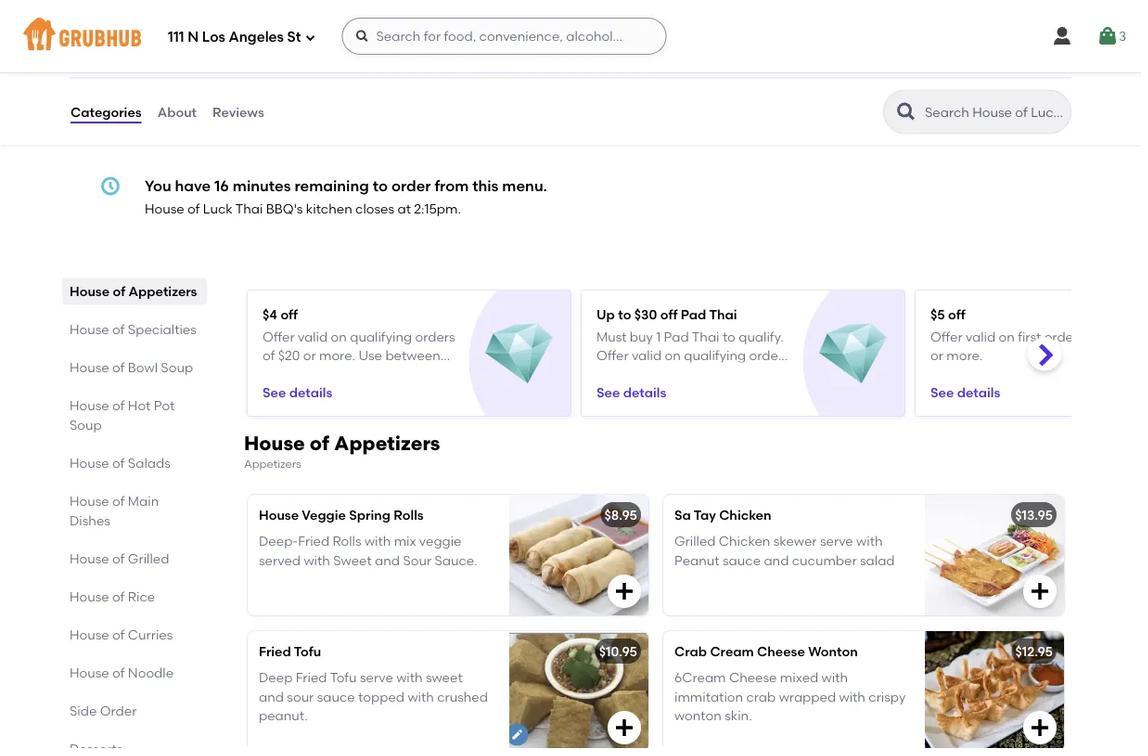 Task type: vqa. For each thing, say whether or not it's contained in the screenshot.
If in if you have received a 1-year extension on your grubhub+ amazon prime trial, you will have an additional 365 days from your previous expiration date before your preferred payment method is charged.
no



Task type: locate. For each thing, give the bounding box(es) containing it.
of up house of bowl soup on the left of page
[[112, 322, 125, 337]]

crab cream cheese wonton
[[675, 644, 859, 659]]

qualify.
[[739, 328, 784, 344]]

2 off from the left
[[661, 306, 678, 322]]

0 horizontal spatial up
[[597, 306, 615, 322]]

more. inside $5 off offer valid on first orders of $15 or more.
[[947, 347, 983, 363]]

different
[[629, 15, 684, 31]]

side
[[70, 703, 97, 719]]

1 vertical spatial $30
[[726, 366, 749, 382]]

0 horizontal spatial sauce
[[317, 689, 355, 705]]

house down dishes
[[70, 551, 109, 567]]

1 vertical spatial grilled
[[128, 551, 169, 567]]

and down mix
[[375, 552, 400, 568]]

more. inside $4 off offer valid on qualifying orders of $20 or more. use between 11am–2pm. see details
[[319, 347, 356, 363]]

house veggie spring rolls
[[259, 507, 424, 523]]

valid inside up to $30 off pad thai must buy 1 pad thai to qualify. offer valid on qualifying orders of $17 or more. up to $30 off. see details
[[632, 347, 662, 363]]

valid inside $4 off offer valid on qualifying orders of $20 or more. use between 11am–2pm. see details
[[298, 328, 328, 344]]

of inside house of hot pot soup
[[112, 398, 125, 414]]

$20
[[278, 347, 300, 363]]

2 vertical spatial thai
[[692, 328, 720, 344]]

sauce.
[[435, 552, 478, 568]]

0 horizontal spatial rolls
[[333, 533, 362, 549]]

offer inside $4 off offer valid on qualifying orders of $20 or more. use between 11am–2pm. see details
[[263, 328, 295, 344]]

serve for tofu
[[360, 670, 393, 686]]

1 vertical spatial sauce
[[317, 689, 355, 705]]

svg image inside 3 button
[[1097, 25, 1120, 47]]

off inside $5 off offer valid on first orders of $15 or more.
[[949, 306, 966, 322]]

1 vertical spatial tofu
[[330, 670, 357, 686]]

fried inside deep-fried  rolls with mix veggie served with sweet and sour sauce.
[[298, 533, 330, 549]]

0 horizontal spatial see
[[263, 384, 286, 400]]

rolls up mix
[[394, 507, 424, 523]]

house left bowl
[[70, 360, 109, 375]]

with
[[365, 533, 391, 549], [857, 533, 883, 549], [304, 552, 330, 568], [397, 670, 423, 686], [822, 670, 849, 686], [408, 689, 434, 705], [840, 689, 866, 705]]

of inside $4 off offer valid on qualifying orders of $20 or more. use between 11am–2pm. see details
[[263, 347, 275, 363]]

cheese
[[758, 644, 806, 659], [730, 670, 778, 686]]

0 horizontal spatial $30
[[635, 306, 658, 322]]

off.
[[752, 366, 771, 382]]

1 horizontal spatial valid
[[632, 347, 662, 363]]

1 off from the left
[[281, 306, 298, 322]]

1 vertical spatial serve
[[360, 670, 393, 686]]

2 horizontal spatial appetizers
[[334, 431, 441, 455]]

with left crispy in the right bottom of the page
[[840, 689, 866, 705]]

0 horizontal spatial and
[[259, 689, 284, 705]]

grilled inside grilled chicken skewer serve with peanut sauce and cucumber salad
[[675, 533, 716, 549]]

see details button down the "$5"
[[931, 375, 1001, 409]]

house up side
[[70, 665, 109, 681]]

1 horizontal spatial at
[[600, 15, 614, 31]]

0 horizontal spatial grilled
[[128, 551, 169, 567]]

tofu right deep
[[330, 670, 357, 686]]

serve inside grilled chicken skewer serve with peanut sauce and cucumber salad
[[821, 533, 854, 549]]

of
[[188, 201, 200, 217], [113, 284, 126, 299], [112, 322, 125, 337], [1088, 328, 1101, 344], [263, 347, 275, 363], [112, 360, 125, 375], [597, 366, 609, 382], [112, 398, 125, 414], [310, 431, 330, 455], [112, 455, 125, 471], [112, 493, 125, 509], [112, 551, 125, 567], [112, 589, 125, 605], [112, 627, 125, 643], [112, 665, 125, 681]]

crushed
[[437, 689, 488, 705]]

thai inside you have 16 minutes remaining to order from this menu. house of luck thai bbq's kitchen closes at 2:15pm.
[[236, 201, 263, 217]]

or right $17 at the right of page
[[633, 366, 646, 382]]

house of bowl soup
[[70, 360, 193, 375]]

house inside the house of bowl soup tab
[[70, 360, 109, 375]]

house of bowl soup tab
[[70, 358, 200, 377]]

see down 11am–2pm.
[[263, 384, 286, 400]]

1 horizontal spatial serve
[[821, 533, 854, 549]]

svg image
[[1052, 25, 1074, 47], [355, 29, 370, 44], [305, 32, 316, 43], [99, 175, 122, 197]]

order
[[100, 703, 137, 719]]

promo image for offer valid on qualifying orders of $20 or more. use between 11am–2pm.
[[486, 320, 554, 388]]

house
[[145, 201, 185, 217], [70, 284, 110, 299], [70, 322, 109, 337], [70, 360, 109, 375], [70, 398, 109, 414], [244, 431, 305, 455], [70, 455, 109, 471], [70, 493, 109, 509], [259, 507, 299, 523], [70, 551, 109, 567], [70, 589, 109, 605], [70, 627, 109, 643], [70, 665, 109, 681]]

n
[[188, 29, 199, 46]]

serve
[[821, 533, 854, 549], [360, 670, 393, 686]]

tofu inside deep fried tofu serve with sweet and sour sauce topped with crushed peanut.
[[330, 670, 357, 686]]

of up house of specialties at top left
[[113, 284, 126, 299]]

0 horizontal spatial on
[[331, 328, 347, 344]]

qualifying up the use
[[350, 328, 412, 344]]

valid inside $5 off offer valid on first orders of $15 or more.
[[966, 328, 996, 344]]

0 horizontal spatial see details button
[[263, 375, 333, 409]]

house for house of rice
[[70, 589, 109, 605]]

cheese up mixed
[[758, 644, 806, 659]]

at inside you have 16 minutes remaining to order from this menu. house of luck thai bbq's kitchen closes at 2:15pm.
[[398, 201, 411, 217]]

Search for food, convenience, alcohol... search field
[[342, 18, 667, 55]]

house down you
[[145, 201, 185, 217]]

house inside house of hot pot soup
[[70, 398, 109, 414]]

with down spring
[[365, 533, 391, 549]]

of for house of salads
[[112, 455, 125, 471]]

2 horizontal spatial and
[[764, 552, 789, 568]]

of up the house of rice
[[112, 551, 125, 567]]

valid up $20
[[298, 328, 328, 344]]

details down $5 off offer valid on first orders of $15 or more.
[[958, 384, 1001, 400]]

0 vertical spatial grilled
[[675, 533, 716, 549]]

chicken right tay
[[720, 507, 772, 523]]

peanut.
[[259, 708, 308, 723]]

$30
[[635, 306, 658, 322], [726, 366, 749, 382]]

1 vertical spatial chicken
[[719, 533, 771, 549]]

orders inside $5 off offer valid on first orders of $15 or more.
[[1045, 328, 1085, 344]]

2 horizontal spatial or
[[931, 347, 944, 363]]

about
[[158, 104, 197, 120]]

of left rice
[[112, 589, 125, 605]]

house for house of specialties
[[70, 322, 109, 337]]

house inside house of grilled tab
[[70, 551, 109, 567]]

1 vertical spatial fried
[[259, 644, 291, 659]]

1 vertical spatial at
[[398, 201, 411, 217]]

of left $17 at the right of page
[[597, 366, 609, 382]]

orders for first
[[1045, 328, 1085, 344]]

of inside up to $30 off pad thai must buy 1 pad thai to qualify. offer valid on qualifying orders of $17 or more. up to $30 off. see details
[[597, 366, 609, 382]]

soup right bowl
[[161, 360, 193, 375]]

of left salads
[[112, 455, 125, 471]]

6cream cheese mixed with immitation crab wrapped with crispy wonton skin.
[[675, 670, 906, 723]]

1 horizontal spatial orders
[[750, 347, 790, 363]]

valid left first
[[966, 328, 996, 344]]

with up topped
[[397, 670, 423, 686]]

orders inside $4 off offer valid on qualifying orders of $20 or more. use between 11am–2pm. see details
[[415, 328, 455, 344]]

chicken down sa tay chicken
[[719, 533, 771, 549]]

0 horizontal spatial appetizers
[[129, 284, 197, 299]]

of left the noodle
[[112, 665, 125, 681]]

0 vertical spatial sauce
[[723, 552, 761, 568]]

or inside $4 off offer valid on qualifying orders of $20 or more. use between 11am–2pm. see details
[[303, 347, 316, 363]]

0 horizontal spatial offer
[[263, 328, 295, 344]]

deep fried tofu serve with sweet and sour sauce topped with crushed peanut.
[[259, 670, 488, 723]]

1 horizontal spatial see
[[597, 384, 620, 400]]

1 horizontal spatial grilled
[[675, 533, 716, 549]]

3 off from the left
[[949, 306, 966, 322]]

with down "sweet"
[[408, 689, 434, 705]]

appetizers up the deep- on the left bottom of page
[[244, 457, 302, 471]]

svg image for spring
[[614, 580, 636, 602]]

see
[[263, 384, 286, 400], [597, 384, 620, 400], [931, 384, 955, 400]]

kitchen
[[306, 201, 353, 217]]

house inside the house of specialties tab
[[70, 322, 109, 337]]

1 horizontal spatial off
[[661, 306, 678, 322]]

fried up sour
[[296, 670, 327, 686]]

1 horizontal spatial sauce
[[723, 552, 761, 568]]

details inside up to $30 off pad thai must buy 1 pad thai to qualify. offer valid on qualifying orders of $17 or more. up to $30 off. see details
[[624, 384, 667, 400]]

house for house of main dishes
[[70, 493, 109, 509]]

appetizers inside house of appetizers tab
[[129, 284, 197, 299]]

0 horizontal spatial serve
[[360, 670, 393, 686]]

valid down buy at top
[[632, 347, 662, 363]]

offer down must
[[597, 347, 629, 363]]

2 see from the left
[[597, 384, 620, 400]]

appetizers up specialties
[[129, 284, 197, 299]]

sa
[[675, 507, 691, 523]]

details inside $4 off offer valid on qualifying orders of $20 or more. use between 11am–2pm. see details
[[289, 384, 333, 400]]

wrapped
[[780, 689, 837, 705]]

appetizers up spring
[[334, 431, 441, 455]]

offer down the "$5"
[[931, 328, 963, 344]]

see details button down buy at top
[[597, 375, 667, 409]]

1 horizontal spatial details
[[624, 384, 667, 400]]

grilled up rice
[[128, 551, 169, 567]]

serve up cucumber
[[821, 533, 854, 549]]

house of noodle tab
[[70, 663, 200, 683]]

valid
[[298, 328, 328, 344], [966, 328, 996, 344], [632, 347, 662, 363]]

house for house of salads
[[70, 455, 109, 471]]

of for house of curries
[[112, 627, 125, 643]]

or
[[303, 347, 316, 363], [931, 347, 944, 363], [633, 366, 646, 382]]

rolls inside deep-fried  rolls with mix veggie served with sweet and sour sauce.
[[333, 533, 362, 549]]

house inside house of salads tab
[[70, 455, 109, 471]]

0 horizontal spatial details
[[289, 384, 333, 400]]

search icon image
[[896, 101, 918, 123]]

house up house of specialties at top left
[[70, 284, 110, 299]]

angeles
[[229, 29, 284, 46]]

and
[[375, 552, 400, 568], [764, 552, 789, 568], [259, 689, 284, 705]]

offer for $5
[[931, 328, 963, 344]]

of left curries
[[112, 627, 125, 643]]

deep-
[[259, 533, 298, 549]]

and inside deep-fried  rolls with mix veggie served with sweet and sour sauce.
[[375, 552, 400, 568]]

house left hot
[[70, 398, 109, 414]]

qualifying
[[350, 328, 412, 344], [684, 347, 747, 363]]

sauce
[[723, 552, 761, 568], [317, 689, 355, 705]]

offer inside up to $30 off pad thai must buy 1 pad thai to qualify. offer valid on qualifying orders of $17 or more. up to $30 off. see details
[[597, 347, 629, 363]]

and down deep
[[259, 689, 284, 705]]

tofu up sour
[[294, 644, 321, 659]]

svg image right st on the left of the page
[[305, 32, 316, 43]]

up up must
[[597, 306, 615, 322]]

2 horizontal spatial off
[[949, 306, 966, 322]]

of for house of specialties
[[112, 322, 125, 337]]

or inside up to $30 off pad thai must buy 1 pad thai to qualify. offer valid on qualifying orders of $17 or more. up to $30 off. see details
[[633, 366, 646, 382]]

1 vertical spatial cheese
[[730, 670, 778, 686]]

0 horizontal spatial promo image
[[486, 320, 554, 388]]

order right an
[[563, 15, 597, 31]]

with left sweet
[[304, 552, 330, 568]]

fried up deep
[[259, 644, 291, 659]]

house of hot pot soup
[[70, 398, 175, 433]]

order up 2:15pm.
[[392, 176, 431, 195]]

on for first
[[1000, 328, 1016, 344]]

house of rice tab
[[70, 587, 200, 607]]

or inside $5 off offer valid on first orders of $15 or more.
[[931, 347, 944, 363]]

house up dishes
[[70, 493, 109, 509]]

2 horizontal spatial see
[[931, 384, 955, 400]]

1 see details button from the left
[[263, 375, 333, 409]]

0 horizontal spatial off
[[281, 306, 298, 322]]

2 see details button from the left
[[597, 375, 667, 409]]

on for qualifying
[[331, 328, 347, 344]]

house inside house of appetizers tab
[[70, 284, 110, 299]]

orders up between
[[415, 328, 455, 344]]

0 vertical spatial up
[[597, 306, 615, 322]]

0 vertical spatial thai
[[236, 201, 263, 217]]

0 horizontal spatial soup
[[70, 417, 102, 433]]

appetizers for house of appetizers appetizers
[[334, 431, 441, 455]]

house for house of noodle
[[70, 665, 109, 681]]

up left off.
[[689, 366, 707, 382]]

2 horizontal spatial valid
[[966, 328, 996, 344]]

soup up house of salads
[[70, 417, 102, 433]]

of left the $15
[[1088, 328, 1101, 344]]

fried down veggie at the left of page
[[298, 533, 330, 549]]

veggie
[[420, 533, 462, 549]]

2:15pm.
[[414, 201, 461, 217]]

3 see from the left
[[931, 384, 955, 400]]

sweet
[[334, 552, 372, 568]]

$30 up buy at top
[[635, 306, 658, 322]]

at left a
[[600, 15, 614, 31]]

main navigation navigation
[[0, 0, 1142, 72]]

$15
[[1104, 328, 1123, 344]]

0 vertical spatial soup
[[161, 360, 193, 375]]

bbq's
[[266, 201, 303, 217]]

at right closes
[[398, 201, 411, 217]]

see down the "$5"
[[931, 384, 955, 400]]

valid for $4 off
[[298, 328, 328, 344]]

16
[[215, 176, 229, 195]]

served
[[259, 552, 301, 568]]

to inside you have 16 minutes remaining to order from this menu. house of luck thai bbq's kitchen closes at 2:15pm.
[[373, 176, 388, 195]]

specialties
[[128, 322, 197, 337]]

spring
[[349, 507, 391, 523]]

1 vertical spatial appetizers
[[334, 431, 441, 455]]

2 vertical spatial fried
[[296, 670, 327, 686]]

thai
[[236, 201, 263, 217], [710, 306, 738, 322], [692, 328, 720, 344]]

cheese inside 6cream cheese mixed with immitation crab wrapped with crispy wonton skin.
[[730, 670, 778, 686]]

fried inside deep fried tofu serve with sweet and sour sauce topped with crushed peanut.
[[296, 670, 327, 686]]

curries
[[128, 627, 173, 643]]

house inside house of main dishes
[[70, 493, 109, 509]]

1 promo image from the left
[[486, 320, 554, 388]]

1
[[657, 328, 661, 344]]

0 vertical spatial $30
[[635, 306, 658, 322]]

1 vertical spatial up
[[689, 366, 707, 382]]

2 promo image from the left
[[820, 320, 888, 388]]

off
[[281, 306, 298, 322], [661, 306, 678, 322], [949, 306, 966, 322]]

0 vertical spatial serve
[[821, 533, 854, 549]]

0 horizontal spatial orders
[[415, 328, 455, 344]]

off right the $4 on the left top of page
[[281, 306, 298, 322]]

house down the house of rice
[[70, 627, 109, 643]]

$30 left off.
[[726, 366, 749, 382]]

appetizers
[[129, 284, 197, 299], [334, 431, 441, 455], [244, 457, 302, 471]]

sa tay chicken image
[[926, 495, 1065, 615]]

off inside $4 off offer valid on qualifying orders of $20 or more. use between 11am–2pm. see details
[[281, 306, 298, 322]]

3 details from the left
[[958, 384, 1001, 400]]

1 horizontal spatial or
[[633, 366, 646, 382]]

of inside house of main dishes
[[112, 493, 125, 509]]

of left hot
[[112, 398, 125, 414]]

1 vertical spatial soup
[[70, 417, 102, 433]]

1 horizontal spatial see details button
[[597, 375, 667, 409]]

offer inside $5 off offer valid on first orders of $15 or more.
[[931, 328, 963, 344]]

0 vertical spatial rolls
[[394, 507, 424, 523]]

or for $5 off
[[931, 347, 944, 363]]

svg image
[[1097, 25, 1120, 47], [614, 580, 636, 602], [1030, 580, 1052, 602], [614, 717, 636, 739], [1030, 717, 1052, 739]]

fried
[[298, 533, 330, 549], [259, 644, 291, 659], [296, 670, 327, 686]]

or down the "$5"
[[931, 347, 944, 363]]

details down 11am–2pm.
[[289, 384, 333, 400]]

off for $4 off
[[281, 306, 298, 322]]

house up the deep- on the left bottom of page
[[259, 507, 299, 523]]

offer
[[263, 328, 295, 344], [931, 328, 963, 344], [597, 347, 629, 363]]

1 horizontal spatial qualifying
[[684, 347, 747, 363]]

grilled up peanut
[[675, 533, 716, 549]]

2 horizontal spatial details
[[958, 384, 1001, 400]]

0 vertical spatial cheese
[[758, 644, 806, 659]]

1 horizontal spatial tofu
[[330, 670, 357, 686]]

0 vertical spatial fried
[[298, 533, 330, 549]]

see details button for see
[[263, 375, 333, 409]]

of down have
[[188, 201, 200, 217]]

2 vertical spatial appetizers
[[244, 457, 302, 471]]

pad
[[681, 306, 707, 322], [664, 328, 690, 344]]

1 horizontal spatial soup
[[161, 360, 193, 375]]

0 horizontal spatial more.
[[319, 347, 356, 363]]

of left bowl
[[112, 360, 125, 375]]

0 horizontal spatial at
[[398, 201, 411, 217]]

1 horizontal spatial offer
[[597, 347, 629, 363]]

2 horizontal spatial orders
[[1045, 328, 1085, 344]]

skewer
[[774, 533, 817, 549]]

sauce inside deep fried tofu serve with sweet and sour sauce topped with crushed peanut.
[[317, 689, 355, 705]]

of inside tab
[[113, 284, 126, 299]]

1 details from the left
[[289, 384, 333, 400]]

0 vertical spatial appetizers
[[129, 284, 197, 299]]

111 n los angeles st
[[168, 29, 301, 46]]

qualifying inside up to $30 off pad thai must buy 1 pad thai to qualify. offer valid on qualifying orders of $17 or more. up to $30 off. see details
[[684, 347, 747, 363]]

1 horizontal spatial order
[[563, 15, 597, 31]]

0 horizontal spatial order
[[392, 176, 431, 195]]

order inside button
[[563, 15, 597, 31]]

svg image left 3 button
[[1052, 25, 1074, 47]]

0 vertical spatial chicken
[[720, 507, 772, 523]]

on inside $5 off offer valid on first orders of $15 or more.
[[1000, 328, 1016, 344]]

and inside deep fried tofu serve with sweet and sour sauce topped with crushed peanut.
[[259, 689, 284, 705]]

cheese up crab
[[730, 670, 778, 686]]

1 vertical spatial order
[[392, 176, 431, 195]]

1 horizontal spatial more.
[[650, 366, 686, 382]]

minutes
[[233, 176, 291, 195]]

0 vertical spatial tofu
[[294, 644, 321, 659]]

and down skewer
[[764, 552, 789, 568]]

house for house of grilled
[[70, 551, 109, 567]]

rolls up sweet
[[333, 533, 362, 549]]

house for house of curries
[[70, 627, 109, 643]]

0 vertical spatial order
[[563, 15, 597, 31]]

house down 11am–2pm.
[[244, 431, 305, 455]]

0 vertical spatial qualifying
[[350, 328, 412, 344]]

house up house of bowl soup on the left of page
[[70, 322, 109, 337]]

serve up topped
[[360, 670, 393, 686]]

3 see details button from the left
[[931, 375, 1001, 409]]

house for house of hot pot soup
[[70, 398, 109, 414]]

serve inside deep fried tofu serve with sweet and sour sauce topped with crushed peanut.
[[360, 670, 393, 686]]

0 horizontal spatial valid
[[298, 328, 328, 344]]

off up 1
[[661, 306, 678, 322]]

1 horizontal spatial up
[[689, 366, 707, 382]]

orders
[[415, 328, 455, 344], [1045, 328, 1085, 344], [750, 347, 790, 363]]

to
[[373, 176, 388, 195], [619, 306, 632, 322], [723, 328, 736, 344], [710, 366, 723, 382]]

2 horizontal spatial on
[[1000, 328, 1016, 344]]

1 vertical spatial qualifying
[[684, 347, 747, 363]]

on inside $4 off offer valid on qualifying orders of $20 or more. use between 11am–2pm. see details
[[331, 328, 347, 344]]

order inside you have 16 minutes remaining to order from this menu. house of luck thai bbq's kitchen closes at 2:15pm.
[[392, 176, 431, 195]]

more. down 1
[[650, 366, 686, 382]]

of left main
[[112, 493, 125, 509]]

mixed
[[781, 670, 819, 686]]

sauce right sour
[[317, 689, 355, 705]]

1 vertical spatial rolls
[[333, 533, 362, 549]]

hot
[[128, 398, 151, 414]]

no fees
[[384, 49, 431, 65]]

promo image
[[486, 320, 554, 388], [820, 320, 888, 388]]

house inside house of rice tab
[[70, 589, 109, 605]]

1 horizontal spatial and
[[375, 552, 400, 568]]

house inside house of appetizers appetizers
[[244, 431, 305, 455]]

pot
[[154, 398, 175, 414]]

to up closes
[[373, 176, 388, 195]]

a
[[617, 15, 626, 31]]

house inside house of curries tab
[[70, 627, 109, 643]]

of up veggie at the left of page
[[310, 431, 330, 455]]

with up the "salad"
[[857, 533, 883, 549]]

orders down qualify.
[[750, 347, 790, 363]]

$8.95
[[605, 507, 638, 523]]

fried tofu image
[[510, 631, 649, 749]]

0 horizontal spatial qualifying
[[350, 328, 412, 344]]

or right $20
[[303, 347, 316, 363]]

2 horizontal spatial more.
[[947, 347, 983, 363]]

you've
[[450, 15, 491, 31]]

0 vertical spatial at
[[600, 15, 614, 31]]

qualifying down qualify.
[[684, 347, 747, 363]]

1 horizontal spatial appetizers
[[244, 457, 302, 471]]

see details button down $20
[[263, 375, 333, 409]]

of for house of hot pot soup
[[112, 398, 125, 414]]

house up house of main dishes
[[70, 455, 109, 471]]

1 horizontal spatial promo image
[[820, 320, 888, 388]]

chicken
[[720, 507, 772, 523], [719, 533, 771, 549]]

1 see from the left
[[263, 384, 286, 400]]

1 horizontal spatial on
[[665, 347, 681, 363]]

1 vertical spatial thai
[[710, 306, 738, 322]]

offer up $20
[[263, 328, 295, 344]]

see details button
[[263, 375, 333, 409], [597, 375, 667, 409], [931, 375, 1001, 409]]

off right the "$5"
[[949, 306, 966, 322]]

tab
[[70, 739, 200, 749]]

house veggie spring rolls image
[[510, 495, 649, 615]]

house inside house of noodle tab
[[70, 665, 109, 681]]

2 details from the left
[[624, 384, 667, 400]]

looks like you've started an order at a different restaurant.
[[385, 15, 757, 31]]

more. left the use
[[319, 347, 356, 363]]

2 horizontal spatial see details button
[[931, 375, 1001, 409]]

$4
[[263, 306, 278, 322]]

of inside house of appetizers appetizers
[[310, 431, 330, 455]]

salad
[[861, 552, 896, 568]]

details down $17 at the right of page
[[624, 384, 667, 400]]

2 horizontal spatial offer
[[931, 328, 963, 344]]

sour
[[287, 689, 314, 705]]

qualifying inside $4 off offer valid on qualifying orders of $20 or more. use between 11am–2pm. see details
[[350, 328, 412, 344]]

0 horizontal spatial or
[[303, 347, 316, 363]]

6cream
[[675, 670, 727, 686]]

orders right first
[[1045, 328, 1085, 344]]



Task type: describe. For each thing, give the bounding box(es) containing it.
house of curries
[[70, 627, 173, 643]]

side order tab
[[70, 701, 200, 721]]

soup inside house of hot pot soup
[[70, 417, 102, 433]]

svg image left looks
[[355, 29, 370, 44]]

house of curries tab
[[70, 625, 200, 645]]

fried for house
[[298, 533, 330, 549]]

an
[[543, 15, 560, 31]]

to up must
[[619, 306, 632, 322]]

buy
[[630, 328, 653, 344]]

wonton
[[675, 708, 722, 723]]

looks
[[385, 15, 422, 31]]

svg image for cheese
[[1030, 717, 1052, 739]]

crab cream cheese wonton image
[[926, 631, 1065, 749]]

restaurant.
[[687, 15, 757, 31]]

luck
[[203, 201, 233, 217]]

bowl
[[128, 360, 158, 375]]

chicken inside grilled chicken skewer serve with peanut sauce and cucumber salad
[[719, 533, 771, 549]]

orders inside up to $30 off pad thai must buy 1 pad thai to qualify. offer valid on qualifying orders of $17 or more. up to $30 off. see details
[[750, 347, 790, 363]]

have
[[175, 176, 211, 195]]

fried tofu
[[259, 644, 321, 659]]

mix
[[394, 533, 417, 549]]

house of salads
[[70, 455, 171, 471]]

this
[[473, 176, 499, 195]]

grilled inside house of grilled tab
[[128, 551, 169, 567]]

dishes
[[70, 513, 110, 529]]

$5 off offer valid on first orders of $15 or more.
[[931, 306, 1123, 363]]

$12.95
[[1016, 644, 1054, 659]]

of for house of main dishes
[[112, 493, 125, 509]]

and inside grilled chicken skewer serve with peanut sauce and cucumber salad
[[764, 552, 789, 568]]

offer for $4
[[263, 328, 295, 344]]

of for house of bowl soup
[[112, 360, 125, 375]]

no
[[384, 49, 402, 65]]

st
[[287, 29, 301, 46]]

reviews button
[[212, 79, 265, 145]]

deep
[[259, 670, 293, 686]]

$5
[[931, 306, 946, 322]]

1 vertical spatial pad
[[664, 328, 690, 344]]

appetizers for house of appetizers
[[129, 284, 197, 299]]

house for house veggie spring rolls
[[259, 507, 299, 523]]

valid for $5 off
[[966, 328, 996, 344]]

up to $30 off pad thai must buy 1 pad thai to qualify. offer valid on qualifying orders of $17 or more. up to $30 off. see details
[[597, 306, 790, 400]]

Search House of Luck Thai BBQ search field
[[924, 104, 1066, 121]]

3
[[1120, 28, 1127, 44]]

crab
[[747, 689, 776, 705]]

at inside button
[[600, 15, 614, 31]]

between
[[386, 347, 441, 363]]

of inside $5 off offer valid on first orders of $15 or more.
[[1088, 328, 1101, 344]]

side order
[[70, 703, 137, 719]]

1 horizontal spatial $30
[[726, 366, 749, 382]]

cream
[[711, 644, 755, 659]]

house of noodle
[[70, 665, 174, 681]]

111
[[168, 29, 184, 46]]

cucumber
[[793, 552, 857, 568]]

with down wonton
[[822, 670, 849, 686]]

sweet
[[426, 670, 463, 686]]

from
[[435, 176, 469, 195]]

started
[[494, 15, 540, 31]]

$13.95
[[1016, 507, 1054, 523]]

peanut
[[675, 552, 720, 568]]

or for $4 off
[[303, 347, 316, 363]]

deep-fried  rolls with mix veggie served with sweet and sour sauce.
[[259, 533, 478, 568]]

house inside you have 16 minutes remaining to order from this menu. house of luck thai bbq's kitchen closes at 2:15pm.
[[145, 201, 185, 217]]

see inside see details button
[[931, 384, 955, 400]]

like
[[425, 15, 447, 31]]

promo image for must buy 1 pad thai to qualify. offer valid on qualifying orders of $17 or more. up to $30 off.
[[820, 320, 888, 388]]

house of appetizers tab
[[70, 282, 200, 301]]

sa tay chicken
[[675, 507, 772, 523]]

to left off.
[[710, 366, 723, 382]]

house of appetizers appetizers
[[244, 431, 441, 471]]

categories button
[[70, 79, 143, 145]]

see details
[[931, 384, 1001, 400]]

first
[[1019, 328, 1042, 344]]

veggie
[[302, 507, 346, 523]]

more. inside up to $30 off pad thai must buy 1 pad thai to qualify. offer valid on qualifying orders of $17 or more. up to $30 off. see details
[[650, 366, 686, 382]]

on inside up to $30 off pad thai must buy 1 pad thai to qualify. offer valid on qualifying orders of $17 or more. up to $30 off. see details
[[665, 347, 681, 363]]

use
[[359, 347, 383, 363]]

serve for skewer
[[821, 533, 854, 549]]

grilled chicken skewer serve with peanut sauce and cucumber salad
[[675, 533, 896, 568]]

house for house of appetizers appetizers
[[244, 431, 305, 455]]

menu.
[[503, 176, 548, 195]]

must
[[597, 328, 627, 344]]

noodle
[[128, 665, 174, 681]]

you
[[145, 176, 171, 195]]

3 button
[[1097, 19, 1127, 53]]

11am–2pm.
[[263, 366, 332, 382]]

house of main dishes
[[70, 493, 159, 529]]

house of salads tab
[[70, 453, 200, 473]]

with inside grilled chicken skewer serve with peanut sauce and cucumber salad
[[857, 533, 883, 549]]

of inside you have 16 minutes remaining to order from this menu. house of luck thai bbq's kitchen closes at 2:15pm.
[[188, 201, 200, 217]]

house of hot pot soup tab
[[70, 396, 200, 435]]

about button
[[157, 79, 198, 145]]

details inside button
[[958, 384, 1001, 400]]

1 horizontal spatial rolls
[[394, 507, 424, 523]]

see details button for valid
[[597, 375, 667, 409]]

house for house of bowl soup
[[70, 360, 109, 375]]

crab
[[675, 644, 707, 659]]

0 horizontal spatial tofu
[[294, 644, 321, 659]]

wonton
[[809, 644, 859, 659]]

house of specialties
[[70, 322, 197, 337]]

svg image left you
[[99, 175, 122, 197]]

more. for first
[[947, 347, 983, 363]]

house of specialties tab
[[70, 320, 200, 339]]

house of grilled
[[70, 551, 169, 567]]

soup inside tab
[[161, 360, 193, 375]]

$4 off offer valid on qualifying orders of $20 or more. use between 11am–2pm. see details
[[263, 306, 455, 400]]

crispy
[[869, 689, 906, 705]]

more. for qualifying
[[319, 347, 356, 363]]

house of grilled tab
[[70, 549, 200, 569]]

see inside $4 off offer valid on qualifying orders of $20 or more. use between 11am–2pm. see details
[[263, 384, 286, 400]]

fried for fried
[[296, 670, 327, 686]]

off for $5 off
[[949, 306, 966, 322]]

house of rice
[[70, 589, 155, 605]]

closes
[[356, 201, 395, 217]]

$10.95
[[599, 644, 638, 659]]

rice
[[128, 589, 155, 605]]

los
[[202, 29, 225, 46]]

topped
[[358, 689, 405, 705]]

sauce inside grilled chicken skewer serve with peanut sauce and cucumber salad
[[723, 552, 761, 568]]

you have 16 minutes remaining to order from this menu. house of luck thai bbq's kitchen closes at 2:15pm.
[[145, 176, 548, 217]]

sour
[[403, 552, 432, 568]]

of for house of appetizers
[[113, 284, 126, 299]]

of for house of noodle
[[112, 665, 125, 681]]

of for house of appetizers appetizers
[[310, 431, 330, 455]]

house for house of appetizers
[[70, 284, 110, 299]]

to left qualify.
[[723, 328, 736, 344]]

see inside up to $30 off pad thai must buy 1 pad thai to qualify. offer valid on qualifying orders of $17 or more. up to $30 off. see details
[[597, 384, 620, 400]]

tay
[[694, 507, 717, 523]]

0 vertical spatial pad
[[681, 306, 707, 322]]

of for house of rice
[[112, 589, 125, 605]]

svg image for chicken
[[1030, 580, 1052, 602]]

of for house of grilled
[[112, 551, 125, 567]]

salads
[[128, 455, 171, 471]]

orders for qualifying
[[415, 328, 455, 344]]

off inside up to $30 off pad thai must buy 1 pad thai to qualify. offer valid on qualifying orders of $17 or more. up to $30 off. see details
[[661, 306, 678, 322]]

$17
[[613, 366, 630, 382]]

house of main dishes tab
[[70, 492, 200, 531]]



